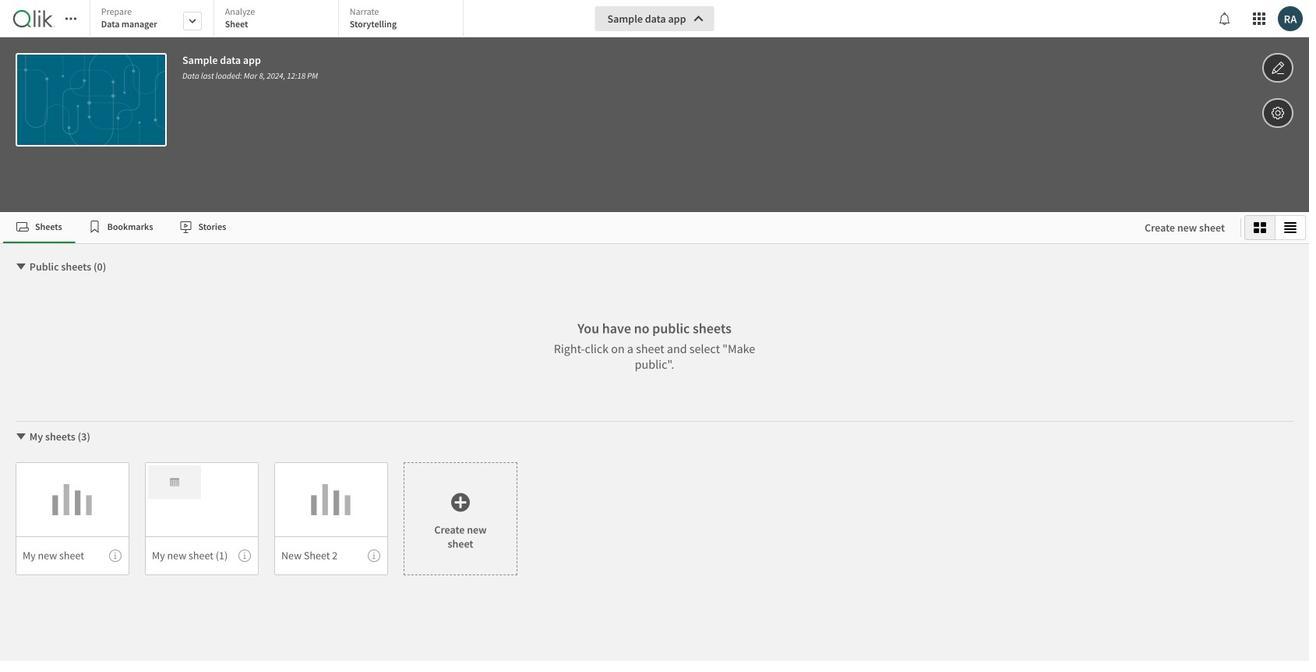 Task type: locate. For each thing, give the bounding box(es) containing it.
2 collapse image from the top
[[15, 430, 27, 443]]

0 vertical spatial collapse image
[[15, 260, 27, 273]]

1 menu item from the left
[[16, 536, 129, 575]]

0 horizontal spatial tooltip
[[109, 550, 122, 562]]

2 tooltip from the left
[[239, 550, 251, 562]]

1 collapse image from the top
[[15, 260, 27, 273]]

3 tooltip from the left
[[368, 550, 381, 562]]

collapse image
[[15, 260, 27, 273], [15, 430, 27, 443]]

tab list
[[89, 0, 469, 39], [3, 212, 1130, 243]]

tooltip for menu item corresponding to 'new sheet 2 sheet is selected. press the spacebar or enter key to open new sheet 2 sheet. use the right and left arrow keys to navigate.' "element"
[[368, 550, 381, 562]]

1 horizontal spatial tooltip
[[239, 550, 251, 562]]

menu item for 'new sheet 2 sheet is selected. press the spacebar or enter key to open new sheet 2 sheet. use the right and left arrow keys to navigate.' "element"
[[274, 536, 388, 575]]

app options image
[[1272, 104, 1286, 122]]

tooltip for menu item corresponding to my new sheet (1) sheet is selected. press the spacebar or enter key to open my new sheet (1) sheet. use the right and left arrow keys to navigate. element
[[239, 550, 251, 562]]

1 horizontal spatial menu item
[[145, 536, 259, 575]]

tooltip
[[109, 550, 122, 562], [239, 550, 251, 562], [368, 550, 381, 562]]

toolbar
[[0, 0, 1310, 212]]

menu item
[[16, 536, 129, 575], [145, 536, 259, 575], [274, 536, 388, 575]]

2 menu item from the left
[[145, 536, 259, 575]]

1 tooltip from the left
[[109, 550, 122, 562]]

0 horizontal spatial menu item
[[16, 536, 129, 575]]

3 menu item from the left
[[274, 536, 388, 575]]

tooltip inside my new sheet sheet is selected. press the spacebar or enter key to open my new sheet sheet. use the right and left arrow keys to navigate. element
[[109, 550, 122, 562]]

application
[[0, 0, 1310, 661]]

2 horizontal spatial tooltip
[[368, 550, 381, 562]]

2 horizontal spatial menu item
[[274, 536, 388, 575]]

new sheet 2 sheet is selected. press the spacebar or enter key to open new sheet 2 sheet. use the right and left arrow keys to navigate. element
[[274, 462, 388, 575]]

my new sheet (1) sheet is selected. press the spacebar or enter key to open my new sheet (1) sheet. use the right and left arrow keys to navigate. element
[[145, 462, 259, 575]]

group
[[1245, 215, 1307, 240]]

tooltip inside my new sheet (1) sheet is selected. press the spacebar or enter key to open my new sheet (1) sheet. use the right and left arrow keys to navigate. element
[[239, 550, 251, 562]]

tooltip inside 'new sheet 2 sheet is selected. press the spacebar or enter key to open new sheet 2 sheet. use the right and left arrow keys to navigate.' "element"
[[368, 550, 381, 562]]

1 vertical spatial collapse image
[[15, 430, 27, 443]]

menu item for my new sheet (1) sheet is selected. press the spacebar or enter key to open my new sheet (1) sheet. use the right and left arrow keys to navigate. element
[[145, 536, 259, 575]]

tooltip for menu item corresponding to my new sheet sheet is selected. press the spacebar or enter key to open my new sheet sheet. use the right and left arrow keys to navigate. element
[[109, 550, 122, 562]]

list view image
[[1285, 221, 1298, 234]]



Task type: describe. For each thing, give the bounding box(es) containing it.
my new sheet sheet is selected. press the spacebar or enter key to open my new sheet sheet. use the right and left arrow keys to navigate. element
[[16, 462, 129, 575]]

grid view image
[[1255, 221, 1267, 234]]

menu item for my new sheet sheet is selected. press the spacebar or enter key to open my new sheet sheet. use the right and left arrow keys to navigate. element
[[16, 536, 129, 575]]

1 vertical spatial tab list
[[3, 212, 1130, 243]]

edit image
[[1272, 58, 1286, 77]]

0 vertical spatial tab list
[[89, 0, 469, 39]]



Task type: vqa. For each thing, say whether or not it's contained in the screenshot.
Menu Item corresponding to the My new sheet sheet is selected. Press the Spacebar or Enter key to open My new sheet sheet. Use the right and left arrow keys to navigate. element
yes



